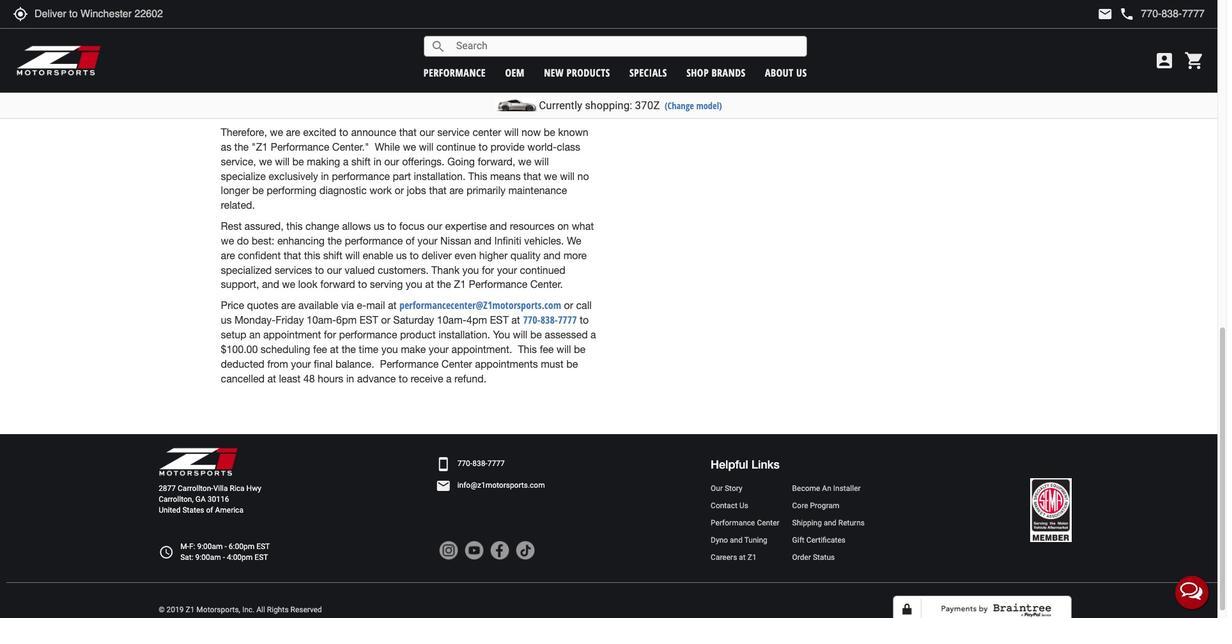 Task type: describe. For each thing, give the bounding box(es) containing it.
est right 6:00pm
[[256, 543, 270, 552]]

facebook link image
[[490, 542, 509, 561]]

excited
[[303, 127, 336, 138]]

performance inside therefore, we are excited to announce that our service center will now be known as the "z1 performance center."  while we will continue to provide world-class service, we will be making a shift in our offerings. going forward, we will specialize exclusively in performance part installation. this means that we will no longer be performing diagnostic work or jobs that are primarily maintenance related.
[[271, 141, 329, 153]]

made
[[221, 33, 247, 44]]

best:
[[252, 235, 275, 247]]

expertise
[[445, 221, 487, 232]]

at inside 'price quotes are available via e-mail at performancecenter@z1motorsports.com'
[[388, 300, 397, 312]]

1 horizontal spatial this
[[304, 250, 320, 261]]

your up 48 in the bottom left of the page
[[291, 358, 311, 370]]

our down while
[[384, 156, 399, 167]]

the down thank
[[437, 279, 451, 291]]

focus inside rest assured, this change allows us to focus our expertise and resources on what we do best: enhancing the performance of your nissan and infiniti vehicles. we are confident that this shift will enable us to deliver even higher quality and more specialized services to our valued customers. thank you for your continued support, and we look forward to serving you at the z1 performance center.
[[399, 221, 425, 232]]

make
[[401, 344, 426, 355]]

technicians,
[[519, 33, 573, 44]]

exclusively
[[269, 170, 318, 182]]

sema member logo image
[[1031, 479, 1072, 542]]

2 fee from the left
[[540, 344, 554, 355]]

0 horizontal spatial this
[[286, 221, 303, 232]]

1 vertical spatial 2877
[[159, 484, 176, 493]]

will down the assessed
[[557, 344, 571, 355]]

that inside rest assured, this change allows us to focus our expertise and resources on what we do best: enhancing the performance of your nissan and infiniti vehicles. we are confident that this shift will enable us to deliver even higher quality and more specialized services to our valued customers. thank you for your continued support, and we look forward to serving you at the z1 performance center.
[[284, 250, 301, 261]]

will inside rest assured, this change allows us to focus our expertise and resources on what we do best: enhancing the performance of your nissan and infiniti vehicles. we are confident that this shift will enable us to deliver even higher quality and more specialized services to our valued customers. thank you for your continued support, and we look forward to serving you at the z1 performance center.
[[345, 250, 360, 261]]

price quotes are available via e-mail at performancecenter@z1motorsports.com
[[221, 299, 561, 313]]

going
[[447, 156, 475, 167]]

z1 right 2019
[[186, 606, 195, 615]]

rapidly
[[409, 47, 440, 59]]

technical
[[317, 76, 358, 88]]

the inside therefore, we are excited to announce that our service center will now be known as the "z1 performance center."  while we will continue to provide world-class service, we will be making a shift in our offerings. going forward, we will specialize exclusively in performance part installation. this means that we will no longer be performing diagnostic work or jobs that are primarily maintenance related.
[[234, 141, 249, 153]]

1 horizontal spatial ga
[[689, 51, 698, 63]]

we inside the unlike others who have shifted their focus solely to online sales, we at z1 have made significant investments in expanding our shop, hiring more technicians, and taking on more work. we have also been rapidly growing our product development team, resulting in the creation of over 120 unique products each year. as a result, our technical resources have been increasingly devoted to product expansion, and our service center has naturally evolved to cater primarily to performance builds.
[[515, 18, 529, 29]]

838- inside smartphone 770-838-7777
[[472, 460, 488, 469]]

tuning
[[745, 536, 768, 545]]

our story link
[[711, 484, 780, 495]]

1 vertical spatial -
[[223, 554, 225, 563]]

performance inside rest assured, this change allows us to focus our expertise and resources on what we do best: enhancing the performance of your nissan and infiniti vehicles. we are confident that this shift will enable us to deliver even higher quality and more specialized services to our valued customers. thank you for your continued support, and we look forward to serving you at the z1 performance center.
[[345, 235, 403, 247]]

making
[[307, 156, 340, 167]]

1 vertical spatial center
[[757, 519, 780, 528]]

to down the valued
[[358, 279, 367, 291]]

at down from
[[267, 373, 276, 385]]

0 vertical spatial mail
[[1098, 6, 1113, 22]]

gift certificates
[[792, 536, 846, 545]]

838- for 770-838-7777 link to the middle
[[541, 313, 558, 327]]

enhancing
[[277, 235, 325, 247]]

have up resulting
[[337, 47, 359, 59]]

our down team,
[[299, 76, 314, 88]]

do
[[237, 235, 249, 247]]

1 vertical spatial us
[[396, 250, 407, 261]]

1 fee from the left
[[313, 344, 327, 355]]

rest
[[221, 221, 242, 232]]

phone
[[1120, 6, 1135, 22]]

service,
[[221, 156, 256, 167]]

performance inside the unlike others who have shifted their focus solely to online sales, we at z1 have made significant investments in expanding our shop, hiring more technicians, and taking on more work. we have also been rapidly growing our product development team, resulting in the creation of over 120 unique products each year. as a result, our technical resources have been increasingly devoted to product expansion, and our service center has naturally evolved to cater primarily to performance builds.
[[233, 106, 291, 117]]

contact us
[[711, 502, 749, 511]]

the inside to setup an appointment for performance product installation. you will be assessed a $100.00 scheduling fee at the time you make your appointment.  this fee will be deducted from your final balance.  performance center appointments must be cancelled at least 48 hours in advance to receive a refund.
[[342, 344, 356, 355]]

of left the brands
[[698, 64, 705, 76]]

0 vertical spatial 770-838-7777
[[649, 80, 696, 92]]

longer
[[221, 185, 250, 197]]

a right the assessed
[[591, 329, 596, 341]]

of up access_time m-f: 9:00am - 6:00pm est sat: 9:00am - 4:00pm est
[[206, 506, 213, 515]]

Search search field
[[446, 36, 807, 56]]

2019
[[167, 606, 184, 615]]

brands
[[712, 66, 746, 80]]

0 horizontal spatial 30116
[[208, 495, 229, 504]]

we down "z1
[[259, 156, 272, 167]]

sales,
[[486, 18, 513, 29]]

1 10am- from the left
[[307, 315, 336, 326]]

1 vertical spatial 770-838-7777 link
[[523, 313, 577, 327]]

others
[[252, 18, 281, 29]]

you
[[493, 329, 510, 341]]

performancecenter@z1motorsports.com link
[[643, 99, 797, 114]]

1 horizontal spatial hwy
[[739, 39, 755, 51]]

in up also
[[357, 33, 365, 44]]

to up therefore,
[[221, 106, 230, 117]]

1 vertical spatial hwy
[[246, 484, 261, 493]]

838- for the rightmost 770-838-7777 link
[[665, 80, 680, 92]]

1 vertical spatial 770-838-7777
[[523, 313, 577, 327]]

class
[[557, 141, 580, 153]]

in down while
[[374, 156, 382, 167]]

1 horizontal spatial 7777
[[558, 313, 577, 327]]

be down the assessed
[[574, 344, 586, 355]]

will up offerings.
[[419, 141, 434, 153]]

1 horizontal spatial carrollton-
[[668, 39, 706, 51]]

0 vertical spatial -
[[225, 543, 227, 552]]

0 vertical spatial been
[[384, 47, 406, 59]]

confident
[[238, 250, 281, 261]]

access_time
[[159, 545, 174, 561]]

on inside rest assured, this change allows us to focus our expertise and resources on what we do best: enhancing the performance of your nissan and infiniti vehicles. we are confident that this shift will enable us to deliver even higher quality and more specialized services to our valued customers. thank you for your continued support, and we look forward to serving you at the z1 performance center.
[[558, 221, 569, 232]]

an
[[822, 484, 832, 493]]

and up higher
[[474, 235, 492, 247]]

unlike
[[221, 18, 249, 29]]

"z1
[[252, 141, 268, 153]]

maintenance
[[508, 185, 567, 197]]

(change model) link
[[665, 100, 722, 112]]

status
[[813, 554, 835, 563]]

z1 company logo image
[[159, 447, 239, 477]]

0 vertical spatial 30116
[[701, 51, 721, 63]]

1 vertical spatial villa
[[213, 484, 228, 493]]

you inside to setup an appointment for performance product installation. you will be assessed a $100.00 scheduling fee at the time you make your appointment.  this fee will be deducted from your final balance.  performance center appointments must be cancelled at least 48 hours in advance to receive a refund.
[[381, 344, 398, 355]]

that up while
[[399, 127, 417, 138]]

performance down contact us
[[711, 519, 755, 528]]

of inside rest assured, this change allows us to focus our expertise and resources on what we do best: enhancing the performance of your nissan and infiniti vehicles. we are confident that this shift will enable us to deliver even higher quality and more specialized services to our valued customers. thank you for your continued support, and we look forward to serving you at the z1 performance center.
[[406, 235, 415, 247]]

resulting
[[312, 62, 351, 73]]

center inside therefore, we are excited to announce that our service center will now be known as the "z1 performance center."  while we will continue to provide world-class service, we will be making a shift in our offerings. going forward, we will specialize exclusively in performance part installation. this means that we will no longer be performing diagnostic work or jobs that are primarily maintenance related.
[[473, 127, 501, 138]]

to left receive on the left of the page
[[399, 373, 408, 385]]

helpful
[[711, 458, 748, 472]]

performance down growing
[[424, 66, 486, 80]]

have up investments
[[306, 18, 328, 29]]

become an installer link
[[792, 484, 865, 495]]

specialized
[[221, 264, 272, 276]]

1 vertical spatial 9:00am
[[195, 554, 221, 563]]

2 horizontal spatial 770-838-7777 link
[[643, 80, 703, 95]]

est down e-
[[360, 315, 378, 326]]

that up maintenance
[[524, 170, 541, 182]]

therefore, we are excited to announce that our service center will now be known as the "z1 performance center."  while we will continue to provide world-class service, we will be making a shift in our offerings. going forward, we will specialize exclusively in performance part installation. this means that we will no longer be performing diagnostic work or jobs that are primarily maintenance related.
[[221, 127, 589, 211]]

to down "call"
[[580, 315, 589, 326]]

core
[[792, 502, 808, 511]]

dyno and tuning link
[[711, 536, 780, 547]]

1 horizontal spatial 2877 carrollton-villa rica hwy carrollton, ga 30116 united states of america
[[649, 39, 755, 76]]

be down specialize
[[252, 185, 264, 197]]

specialize
[[221, 170, 266, 182]]

we down provide
[[518, 156, 532, 167]]

motorsports
[[638, 23, 681, 35]]

shopping_cart
[[1184, 50, 1205, 71]]

0 horizontal spatial ga
[[195, 495, 206, 504]]

core program
[[792, 502, 840, 511]]

at inside the unlike others who have shifted their focus solely to online sales, we at z1 have made significant investments in expanding our shop, hiring more technicians, and taking on more work. we have also been rapidly growing our product development team, resulting in the creation of over 120 unique products each year. as a result, our technical resources have been increasingly devoted to product expansion, and our service center has naturally evolved to cater primarily to performance builds.
[[532, 18, 540, 29]]

2 vertical spatial or
[[381, 315, 390, 326]]

solely
[[415, 18, 441, 29]]

deducted
[[221, 358, 264, 370]]

careers at z1
[[711, 554, 757, 563]]

also
[[362, 47, 381, 59]]

at down dyno and tuning link in the bottom of the page
[[739, 554, 746, 563]]

receive
[[411, 373, 443, 385]]

z1 up navigation
[[628, 23, 636, 35]]

our up the forward at the top
[[327, 264, 342, 276]]

2 horizontal spatial product
[[500, 47, 536, 59]]

advance
[[357, 373, 396, 385]]

navigation
[[621, 39, 636, 54]]

center inside to setup an appointment for performance product installation. you will be assessed a $100.00 scheduling fee at the time you make your appointment.  this fee will be deducted from your final balance.  performance center appointments must be cancelled at least 48 hours in advance to receive a refund.
[[442, 358, 472, 370]]

investments
[[299, 33, 354, 44]]

to up the shop,
[[444, 18, 453, 29]]

become an installer
[[792, 484, 861, 493]]

an
[[249, 329, 261, 341]]

z1 down tuning
[[748, 554, 757, 563]]

a left refund.
[[446, 373, 452, 385]]

we up maintenance
[[544, 170, 557, 182]]

in down making
[[321, 170, 329, 182]]

what
[[572, 221, 594, 232]]

oem
[[505, 66, 525, 80]]

1 horizontal spatial more
[[493, 33, 516, 44]]

are down going
[[450, 185, 464, 197]]

search
[[431, 39, 446, 54]]

the down change
[[328, 235, 342, 247]]

have up technicians,
[[558, 18, 580, 29]]

unlike others who have shifted their focus solely to online sales, we at z1 have made significant investments in expanding our shop, hiring more technicians, and taking on more work. we have also been rapidly growing our product development team, resulting in the creation of over 120 unique products each year. as a result, our technical resources have been increasingly devoted to product expansion, and our service center has naturally evolved to cater primarily to performance builds.
[[221, 18, 594, 117]]

online
[[456, 18, 483, 29]]

info@z1motorsports.com link
[[457, 481, 545, 492]]

performancecenter@z1motorsports.com link
[[400, 299, 561, 313]]

1 horizontal spatial united
[[649, 64, 672, 76]]

and down core program 'link'
[[824, 519, 837, 528]]

smartphone 770-838-7777
[[436, 457, 505, 472]]

or inside therefore, we are excited to announce that our service center will now be known as the "z1 performance center."  while we will continue to provide world-class service, we will be making a shift in our offerings. going forward, we will specialize exclusively in performance part installation. this means that we will no longer be performing diagnostic work or jobs that are primarily maintenance related.
[[395, 185, 404, 197]]

work.
[[292, 47, 317, 59]]

will up exclusively
[[275, 156, 290, 167]]

will left no
[[560, 170, 575, 182]]

to down each
[[555, 76, 564, 88]]

our up the "unique"
[[482, 47, 497, 59]]

to right "excited" at the top left
[[339, 127, 348, 138]]

1 vertical spatial more
[[266, 47, 289, 59]]

announce
[[351, 127, 396, 138]]

call
[[576, 300, 592, 312]]

this inside therefore, we are excited to announce that our service center will now be known as the "z1 performance center."  while we will continue to provide world-class service, we will be making a shift in our offerings. going forward, we will specialize exclusively in performance part installation. this means that we will no longer be performing diagnostic work or jobs that are primarily maintenance related.
[[468, 170, 487, 182]]

your down higher
[[497, 264, 517, 276]]

serving
[[370, 279, 403, 291]]

we down rest
[[221, 235, 234, 247]]

oem link
[[505, 66, 525, 80]]

shift inside rest assured, this change allows us to focus our expertise and resources on what we do best: enhancing the performance of your nissan and infiniti vehicles. we are confident that this shift will enable us to deliver even higher quality and more specialized services to our valued customers. thank you for your continued support, and we look forward to serving you at the z1 performance center.
[[323, 250, 343, 261]]

est up you
[[490, 315, 509, 326]]

setup
[[221, 329, 246, 341]]

and up new products
[[576, 33, 594, 44]]

your right make
[[429, 344, 449, 355]]

0 horizontal spatial rica
[[230, 484, 245, 493]]

we up offerings.
[[403, 141, 416, 153]]

0 vertical spatial villa
[[706, 39, 721, 51]]

hiring
[[465, 33, 490, 44]]

center inside the unlike others who have shifted their focus solely to online sales, we at z1 have made significant investments in expanding our shop, hiring more technicians, and taking on more work. we have also been rapidly growing our product development team, resulting in the creation of over 120 unique products each year. as a result, our technical resources have been increasingly devoted to product expansion, and our service center has naturally evolved to cater primarily to performance builds.
[[385, 91, 414, 102]]

installation. inside to setup an appointment for performance product installation. you will be assessed a $100.00 scheduling fee at the time you make your appointment.  this fee will be deducted from your final balance.  performance center appointments must be cancelled at least 48 hours in advance to receive a refund.
[[439, 329, 490, 341]]

has
[[417, 91, 433, 102]]

will up provide
[[504, 127, 519, 138]]

refund.
[[454, 373, 487, 385]]

focus inside the unlike others who have shifted their focus solely to online sales, we at z1 have made significant investments in expanding our shop, hiring more technicians, and taking on more work. we have also been rapidly growing our product development team, resulting in the creation of over 120 unique products each year. as a result, our technical resources have been increasingly devoted to product expansion, and our service center has naturally evolved to cater primarily to performance builds.
[[387, 18, 412, 29]]

become
[[792, 484, 820, 493]]

1 horizontal spatial states
[[675, 64, 696, 76]]

world-
[[528, 141, 557, 153]]

info@z1motorsports.com
[[457, 482, 545, 491]]

new
[[544, 66, 564, 80]]

us for about us
[[797, 66, 807, 80]]

f:
[[189, 543, 195, 552]]

be up exclusively
[[292, 156, 304, 167]]

1 vertical spatial or
[[564, 300, 573, 312]]

shipping
[[792, 519, 822, 528]]

email for email info@z1motorsports.com
[[436, 479, 451, 494]]

2 vertical spatial 770-838-7777 link
[[457, 459, 505, 470]]

770- for the rightmost 770-838-7777 link
[[649, 80, 665, 92]]

related.
[[221, 200, 255, 211]]

performance inside rest assured, this change allows us to focus our expertise and resources on what we do best: enhancing the performance of your nissan and infiniti vehicles. we are confident that this shift will enable us to deliver even higher quality and more specialized services to our valued customers. thank you for your continued support, and we look forward to serving you at the z1 performance center.
[[469, 279, 528, 291]]

shipping and returns
[[792, 519, 865, 528]]

our up offerings.
[[420, 127, 435, 138]]

0 vertical spatial rica
[[723, 39, 737, 51]]

order status link
[[792, 553, 865, 564]]

will right you
[[513, 329, 528, 341]]

means
[[490, 170, 521, 182]]

are down builds.
[[286, 127, 300, 138]]

this inside to setup an appointment for performance product installation. you will be assessed a $100.00 scheduling fee at the time you make your appointment.  this fee will be deducted from your final balance.  performance center appointments must be cancelled at least 48 hours in advance to receive a refund.
[[518, 344, 537, 355]]

0 vertical spatial carrollton,
[[649, 51, 687, 63]]

dyno and tuning
[[711, 536, 768, 545]]

1 vertical spatial states
[[182, 506, 204, 515]]

be up the world-
[[544, 127, 555, 138]]

instagram link image
[[439, 542, 458, 561]]

at inside rest assured, this change allows us to focus our expertise and resources on what we do best: enhancing the performance of your nissan and infiniti vehicles. we are confident that this shift will enable us to deliver even higher quality and more specialized services to our valued customers. thank you for your continued support, and we look forward to serving you at the z1 performance center.
[[425, 279, 434, 291]]

more inside rest assured, this change allows us to focus our expertise and resources on what we do best: enhancing the performance of your nissan and infiniti vehicles. we are confident that this shift will enable us to deliver even higher quality and more specialized services to our valued customers. thank you for your continued support, and we look forward to serving you at the z1 performance center.
[[564, 250, 587, 261]]

performance link
[[424, 66, 486, 80]]

will down the world-
[[534, 156, 549, 167]]

0 vertical spatial 9:00am
[[197, 543, 223, 552]]

your up deliver
[[418, 235, 438, 247]]

and up infiniti at top left
[[490, 221, 507, 232]]

products inside the unlike others who have shifted their focus solely to online sales, we at z1 have made significant investments in expanding our shop, hiring more technicians, and taking on more work. we have also been rapidly growing our product development team, resulting in the creation of over 120 unique products each year. as a result, our technical resources have been increasingly devoted to product expansion, and our service center has naturally evolved to cater primarily to performance builds.
[[509, 62, 550, 73]]

770- for 770-838-7777 link to the middle
[[523, 313, 541, 327]]

performance inside to setup an appointment for performance product installation. you will be assessed a $100.00 scheduling fee at the time you make your appointment.  this fee will be deducted from your final balance.  performance center appointments must be cancelled at least 48 hours in advance to receive a refund.
[[380, 358, 439, 370]]

we right therefore,
[[270, 127, 283, 138]]

our up rapidly in the left top of the page
[[418, 33, 433, 44]]



Task type: locate. For each thing, give the bounding box(es) containing it.
0 vertical spatial us
[[374, 221, 385, 232]]

1 horizontal spatial 838-
[[541, 313, 558, 327]]

a inside therefore, we are excited to announce that our service center will now be known as the "z1 performance center."  while we will continue to provide world-class service, we will be making a shift in our offerings. going forward, we will specialize exclusively in performance part installation. this means that we will no longer be performing diagnostic work or jobs that are primarily maintenance related.
[[343, 156, 349, 167]]

0 horizontal spatial us
[[740, 502, 749, 511]]

0 vertical spatial 2877 carrollton-villa rica hwy carrollton, ga 30116 united states of america
[[649, 39, 755, 76]]

available
[[298, 300, 338, 312]]

0 horizontal spatial 838-
[[472, 460, 488, 469]]

1 horizontal spatial resources
[[510, 221, 555, 232]]

0 vertical spatial states
[[675, 64, 696, 76]]

this down enhancing
[[304, 250, 320, 261]]

resources inside rest assured, this change allows us to focus our expertise and resources on what we do best: enhancing the performance of your nissan and infiniti vehicles. we are confident that this shift will enable us to deliver even higher quality and more specialized services to our valued customers. thank you for your continued support, and we look forward to serving you at the z1 performance center.
[[510, 221, 555, 232]]

or left "call"
[[564, 300, 573, 312]]

our story
[[711, 484, 743, 493]]

center up refund.
[[442, 358, 472, 370]]

about us
[[765, 66, 807, 80]]

and up builds.
[[312, 91, 329, 102]]

this down going
[[468, 170, 487, 182]]

our down 'technical'
[[332, 91, 347, 102]]

770-838-7777 up the assessed
[[523, 313, 577, 327]]

product
[[500, 47, 536, 59], [221, 91, 257, 102], [400, 329, 436, 341]]

center up tuning
[[757, 519, 780, 528]]

inc.
[[242, 606, 255, 615]]

infiniti
[[494, 235, 522, 247]]

0 vertical spatial united
[[649, 64, 672, 76]]

838- up the (change at the top of page
[[665, 80, 680, 92]]

evolved
[[477, 91, 513, 102]]

1 horizontal spatial america
[[707, 64, 736, 76]]

over
[[433, 62, 453, 73]]

0 vertical spatial ga
[[689, 51, 698, 63]]

shift down announce
[[351, 156, 371, 167]]

0 horizontal spatial center
[[385, 91, 414, 102]]

770- up email info@z1motorsports.com
[[457, 460, 472, 469]]

0 vertical spatial or
[[395, 185, 404, 197]]

at inside or call us monday-friday 10am-6pm est or saturday 10am-4pm est at
[[512, 315, 520, 326]]

ga up shop
[[689, 51, 698, 63]]

vehicles.
[[524, 235, 564, 247]]

- left 4:00pm
[[223, 554, 225, 563]]

carrollton, up the specials link
[[649, 51, 687, 63]]

1 vertical spatial email
[[436, 479, 451, 494]]

performance down make
[[380, 358, 439, 370]]

1 horizontal spatial us
[[797, 66, 807, 80]]

shift inside therefore, we are excited to announce that our service center will now be known as the "z1 performance center."  while we will continue to provide world-class service, we will be making a shift in our offerings. going forward, we will specialize exclusively in performance part installation. this means that we will no longer be performing diagnostic work or jobs that are primarily maintenance related.
[[351, 156, 371, 167]]

838- up the assessed
[[541, 313, 558, 327]]

services
[[275, 264, 312, 276]]

0 vertical spatial us
[[797, 66, 807, 80]]

0 horizontal spatial mail
[[366, 300, 385, 312]]

to up "enable"
[[387, 221, 397, 232]]

resources inside the unlike others who have shifted their focus solely to online sales, we at z1 have made significant investments in expanding our shop, hiring more technicians, and taking on more work. we have also been rapidly growing our product development team, resulting in the creation of over 120 unique products each year. as a result, our technical resources have been increasingly devoted to product expansion, and our service center has naturally evolved to cater primarily to performance builds.
[[361, 76, 405, 88]]

we
[[320, 47, 335, 59], [567, 235, 581, 247]]

0 horizontal spatial more
[[266, 47, 289, 59]]

1 horizontal spatial this
[[518, 344, 537, 355]]

to up the look
[[315, 264, 324, 276]]

primarily inside therefore, we are excited to announce that our service center will now be known as the "z1 performance center."  while we will continue to provide world-class service, we will be making a shift in our offerings. going forward, we will specialize exclusively in performance part installation. this means that we will no longer be performing diagnostic work or jobs that are primarily maintenance related.
[[467, 185, 506, 197]]

least
[[279, 373, 301, 385]]

installation. inside therefore, we are excited to announce that our service center will now be known as the "z1 performance center."  while we will continue to provide world-class service, we will be making a shift in our offerings. going forward, we will specialize exclusively in performance part installation. this means that we will no longer be performing diagnostic work or jobs that are primarily maintenance related.
[[414, 170, 466, 182]]

are inside rest assured, this change allows us to focus our expertise and resources on what we do best: enhancing the performance of your nissan and infiniti vehicles. we are confident that this shift will enable us to deliver even higher quality and more specialized services to our valued customers. thank you for your continued support, and we look forward to serving you at the z1 performance center.
[[221, 250, 235, 261]]

1 vertical spatial united
[[159, 506, 181, 515]]

1 horizontal spatial center
[[757, 519, 780, 528]]

center up provide
[[473, 127, 501, 138]]

0 horizontal spatial service
[[350, 91, 382, 102]]

1 vertical spatial primarily
[[467, 185, 506, 197]]

for inside rest assured, this change allows us to focus our expertise and resources on what we do best: enhancing the performance of your nissan and infiniti vehicles. we are confident that this shift will enable us to deliver even higher quality and more specialized services to our valued customers. thank you for your continued support, and we look forward to serving you at the z1 performance center.
[[482, 264, 494, 276]]

1 horizontal spatial products
[[567, 66, 610, 80]]

or
[[395, 185, 404, 197], [564, 300, 573, 312], [381, 315, 390, 326]]

or down 'price quotes are available via e-mail at performancecenter@z1motorsports.com'
[[381, 315, 390, 326]]

smartphone for smartphone
[[621, 80, 636, 95]]

0 vertical spatial carrollton-
[[668, 39, 706, 51]]

2 vertical spatial more
[[564, 250, 587, 261]]

model)
[[696, 100, 722, 112]]

hours
[[318, 373, 343, 385]]

2877 carrollton-villa rica hwy carrollton, ga 30116 united states of america up model)
[[649, 39, 755, 76]]

product up oem
[[500, 47, 536, 59]]

service down 'technical'
[[350, 91, 382, 102]]

and up the "quotes"
[[262, 279, 279, 291]]

resources
[[361, 76, 405, 88], [510, 221, 555, 232]]

program
[[810, 502, 840, 511]]

installation. down offerings.
[[414, 170, 466, 182]]

youtube link image
[[464, 542, 484, 561]]

taking
[[221, 47, 249, 59]]

of inside the unlike others who have shifted their focus solely to online sales, we at z1 have made significant investments in expanding our shop, hiring more technicians, and taking on more work. we have also been rapidly growing our product development team, resulting in the creation of over 120 unique products each year. as a result, our technical resources have been increasingly devoted to product expansion, and our service center has naturally evolved to cater primarily to performance builds.
[[421, 62, 430, 73]]

work
[[370, 185, 392, 197]]

us for contact us
[[740, 502, 749, 511]]

4:00pm
[[227, 554, 253, 563]]

1 horizontal spatial smartphone
[[621, 80, 636, 95]]

result,
[[268, 76, 296, 88]]

email for email
[[621, 99, 636, 114]]

america up performancecenter@z1motorsports.com
[[707, 64, 736, 76]]

more down sales, on the left top of page
[[493, 33, 516, 44]]

©
[[159, 606, 165, 615]]

1 vertical spatial this
[[304, 250, 320, 261]]

0 vertical spatial we
[[320, 47, 335, 59]]

0 vertical spatial this
[[286, 221, 303, 232]]

0 horizontal spatial america
[[215, 506, 243, 515]]

ga
[[689, 51, 698, 63], [195, 495, 206, 504]]

our up 'nissan'
[[427, 221, 442, 232]]

email down specials at the right
[[621, 99, 636, 114]]

(change
[[665, 100, 694, 112]]

order
[[792, 554, 811, 563]]

0 vertical spatial installation.
[[414, 170, 466, 182]]

770-838-7777 up the (change at the top of page
[[649, 80, 696, 92]]

us inside or call us monday-friday 10am-6pm est or saturday 10am-4pm est at
[[221, 315, 232, 326]]

performance down expansion,
[[233, 106, 291, 117]]

links
[[752, 458, 780, 472]]

we down what
[[567, 235, 581, 247]]

0 horizontal spatial email
[[436, 479, 451, 494]]

0 horizontal spatial carrollton,
[[159, 495, 194, 504]]

of up customers. on the top
[[406, 235, 415, 247]]

and down vehicles.
[[543, 250, 561, 261]]

-
[[225, 543, 227, 552], [223, 554, 225, 563]]

1 horizontal spatial you
[[406, 279, 422, 291]]

performance
[[424, 66, 486, 80], [233, 106, 291, 117], [332, 170, 390, 182], [345, 235, 403, 247], [339, 329, 397, 341]]

installer
[[833, 484, 861, 493]]

z1
[[543, 18, 555, 29], [628, 23, 636, 35], [454, 279, 466, 291], [748, 554, 757, 563], [186, 606, 195, 615]]

to left the "cater" at left
[[516, 91, 525, 102]]

1 horizontal spatial or
[[395, 185, 404, 197]]

at down thank
[[425, 279, 434, 291]]

1 vertical spatial 838-
[[541, 313, 558, 327]]

770- inside smartphone 770-838-7777
[[457, 460, 472, 469]]

this up enhancing
[[286, 221, 303, 232]]

in up 'technical'
[[354, 62, 361, 73]]

team,
[[283, 62, 309, 73]]

1 horizontal spatial on
[[558, 221, 569, 232]]

been down over
[[433, 76, 455, 88]]

0 vertical spatial more
[[493, 33, 516, 44]]

villa
[[706, 39, 721, 51], [213, 484, 228, 493]]

0 horizontal spatial products
[[509, 62, 550, 73]]

america up 6:00pm
[[215, 506, 243, 515]]

and right the "dyno"
[[730, 536, 743, 545]]

2 vertical spatial 838-
[[472, 460, 488, 469]]

to up customers. on the top
[[410, 250, 419, 261]]

contact us link
[[711, 501, 780, 512]]

1 vertical spatial 7777
[[558, 313, 577, 327]]

0 vertical spatial smartphone
[[621, 80, 636, 95]]

0 vertical spatial primarily
[[554, 91, 593, 102]]

forward
[[320, 279, 355, 291]]

1 horizontal spatial been
[[433, 76, 455, 88]]

product inside to setup an appointment for performance product installation. you will be assessed a $100.00 scheduling fee at the time you make your appointment.  this fee will be deducted from your final balance.  performance center appointments must be cancelled at least 48 hours in advance to receive a refund.
[[400, 329, 436, 341]]

shop
[[687, 66, 709, 80]]

1 vertical spatial we
[[567, 235, 581, 247]]

0 vertical spatial shift
[[351, 156, 371, 167]]

1 horizontal spatial 770-838-7777
[[649, 80, 696, 92]]

performance inside therefore, we are excited to announce that our service center will now be known as the "z1 performance center."  while we will continue to provide world-class service, we will be making a shift in our offerings. going forward, we will specialize exclusively in performance part installation. this means that we will no longer be performing diagnostic work or jobs that are primarily maintenance related.
[[332, 170, 390, 182]]

as
[[245, 76, 257, 88]]

allows
[[342, 221, 371, 232]]

higher
[[479, 250, 508, 261]]

we inside rest assured, this change allows us to focus our expertise and resources on what we do best: enhancing the performance of your nissan and infiniti vehicles. we are confident that this shift will enable us to deliver even higher quality and more specialized services to our valued customers. thank you for your continued support, and we look forward to serving you at the z1 performance center.
[[567, 235, 581, 247]]

focus up the expanding
[[387, 18, 412, 29]]

primarily inside the unlike others who have shifted their focus solely to online sales, we at z1 have made significant investments in expanding our shop, hiring more technicians, and taking on more work. we have also been rapidly growing our product development team, resulting in the creation of over 120 unique products each year. as a result, our technical resources have been increasingly devoted to product expansion, and our service center has naturally evolved to cater primarily to performance builds.
[[554, 91, 593, 102]]

1 horizontal spatial shift
[[351, 156, 371, 167]]

2 vertical spatial 7777
[[488, 460, 505, 469]]

core program link
[[792, 501, 865, 512]]

0 horizontal spatial 2877 carrollton-villa rica hwy carrollton, ga 30116 united states of america
[[159, 484, 261, 515]]

fee up final at the bottom
[[313, 344, 327, 355]]

tiktok link image
[[516, 542, 535, 561]]

customers.
[[378, 264, 429, 276]]

0 vertical spatial 7777
[[680, 80, 696, 92]]

quality
[[511, 250, 541, 261]]

mail down the serving
[[366, 300, 385, 312]]

villa down z1 company logo
[[213, 484, 228, 493]]

primarily
[[554, 91, 593, 102], [467, 185, 506, 197]]

development
[[221, 62, 280, 73]]

primarily down the new products link
[[554, 91, 593, 102]]

are
[[286, 127, 300, 138], [450, 185, 464, 197], [221, 250, 235, 261], [281, 300, 296, 312]]

center left has
[[385, 91, 414, 102]]

on inside the unlike others who have shifted their focus solely to online sales, we at z1 have made significant investments in expanding our shop, hiring more technicians, and taking on more work. we have also been rapidly growing our product development team, resulting in the creation of over 120 unique products each year. as a result, our technical resources have been increasingly devoted to product expansion, and our service center has naturally evolved to cater primarily to performance builds.
[[252, 47, 263, 59]]

1 vertical spatial mail
[[366, 300, 385, 312]]

performance inside to setup an appointment for performance product installation. you will be assessed a $100.00 scheduling fee at the time you make your appointment.  this fee will be deducted from your final balance.  performance center appointments must be cancelled at least 48 hours in advance to receive a refund.
[[339, 329, 397, 341]]

0 horizontal spatial hwy
[[246, 484, 261, 493]]

z1 motorsports logo image
[[16, 45, 102, 77]]

at up final at the bottom
[[330, 344, 339, 355]]

primarily down means
[[467, 185, 506, 197]]

1 vertical spatial focus
[[399, 221, 425, 232]]

are up friday
[[281, 300, 296, 312]]

1 vertical spatial been
[[433, 76, 455, 88]]

expanding
[[368, 33, 415, 44]]

838- up email info@z1motorsports.com
[[472, 460, 488, 469]]

specials
[[630, 66, 667, 80]]

est right 4:00pm
[[255, 554, 268, 563]]

must
[[541, 358, 564, 370]]

2 horizontal spatial 7777
[[680, 80, 696, 92]]

770-
[[649, 80, 665, 92], [523, 313, 541, 327], [457, 460, 472, 469]]

30116 up shop brands
[[701, 51, 721, 63]]

1 vertical spatial resources
[[510, 221, 555, 232]]

be left the assessed
[[530, 329, 542, 341]]

have up has
[[408, 76, 430, 88]]

no
[[578, 170, 589, 182]]

0 vertical spatial hwy
[[739, 39, 755, 51]]

770-838-7777 link up the (change at the top of page
[[643, 80, 703, 95]]

0 vertical spatial 770-838-7777 link
[[643, 80, 703, 95]]

for
[[482, 264, 494, 276], [324, 329, 336, 341]]

0 horizontal spatial smartphone
[[436, 457, 451, 472]]

shipping and returns link
[[792, 518, 865, 529]]

center
[[442, 358, 472, 370], [757, 519, 780, 528]]

certificates
[[807, 536, 846, 545]]

770-838-7777 link up email info@z1motorsports.com
[[457, 459, 505, 470]]

1 vertical spatial ga
[[195, 495, 206, 504]]

new products link
[[544, 66, 610, 80]]

increasingly
[[458, 76, 512, 88]]

2 horizontal spatial you
[[462, 264, 479, 276]]

your
[[418, 235, 438, 247], [497, 264, 517, 276], [429, 344, 449, 355], [291, 358, 311, 370]]

0 horizontal spatial villa
[[213, 484, 228, 493]]

carrollton, down z1 company logo
[[159, 495, 194, 504]]

1 vertical spatial for
[[324, 329, 336, 341]]

1 horizontal spatial email
[[621, 99, 636, 114]]

0 horizontal spatial shift
[[323, 250, 343, 261]]

6:00pm
[[229, 543, 255, 552]]

we right sales, on the left top of page
[[515, 18, 529, 29]]

0 horizontal spatial 2877
[[159, 484, 176, 493]]

2877 down motorsports
[[649, 39, 666, 51]]

smartphone for smartphone 770-838-7777
[[436, 457, 451, 472]]

7777 down shop
[[680, 80, 696, 92]]

email down smartphone 770-838-7777
[[436, 479, 451, 494]]

1 vertical spatial rica
[[230, 484, 245, 493]]

specials link
[[630, 66, 667, 80]]

0 horizontal spatial we
[[320, 47, 335, 59]]

carrollton- up shop
[[668, 39, 706, 51]]

states
[[675, 64, 696, 76], [182, 506, 204, 515]]

we inside the unlike others who have shifted their focus solely to online sales, we at z1 have made significant investments in expanding our shop, hiring more technicians, and taking on more work. we have also been rapidly growing our product development team, resulting in the creation of over 120 unique products each year. as a result, our technical resources have been increasingly devoted to product expansion, and our service center has naturally evolved to cater primarily to performance builds.
[[320, 47, 335, 59]]

creation
[[382, 62, 418, 73]]

this
[[286, 221, 303, 232], [304, 250, 320, 261]]

770- down center.
[[523, 313, 541, 327]]

america
[[707, 64, 736, 76], [215, 506, 243, 515]]

a inside the unlike others who have shifted their focus solely to online sales, we at z1 have made significant investments in expanding our shop, hiring more technicians, and taking on more work. we have also been rapidly growing our product development team, resulting in the creation of over 120 unique products each year. as a result, our technical resources have been increasingly devoted to product expansion, and our service center has naturally evolved to cater primarily to performance builds.
[[260, 76, 265, 88]]

performance center
[[711, 519, 780, 528]]

0 horizontal spatial you
[[381, 344, 398, 355]]

9:00am right sat:
[[195, 554, 221, 563]]

expansion,
[[259, 91, 309, 102]]

villa up shop brands
[[706, 39, 721, 51]]

mail link
[[1098, 6, 1113, 22]]

assured,
[[245, 221, 284, 232]]

you down customers. on the top
[[406, 279, 422, 291]]

rica down z1 company logo
[[230, 484, 245, 493]]

770-838-7777
[[649, 80, 696, 92], [523, 313, 577, 327]]

fee up must
[[540, 344, 554, 355]]

product down saturday
[[400, 329, 436, 341]]

story
[[725, 484, 743, 493]]

0 vertical spatial 770-
[[649, 80, 665, 92]]

2877 down z1 company logo
[[159, 484, 176, 493]]

0 horizontal spatial center
[[442, 358, 472, 370]]

account_box link
[[1151, 50, 1178, 71]]

mail phone
[[1098, 6, 1135, 22]]

in inside to setup an appointment for performance product installation. you will be assessed a $100.00 scheduling fee at the time you make your appointment.  this fee will be deducted from your final balance.  performance center appointments must be cancelled at least 48 hours in advance to receive a refund.
[[346, 373, 354, 385]]

1 horizontal spatial center
[[473, 127, 501, 138]]

therefore,
[[221, 127, 267, 138]]

0 horizontal spatial 7777
[[488, 460, 505, 469]]

be right must
[[566, 358, 578, 370]]

appointments
[[475, 358, 538, 370]]

z1 inside the unlike others who have shifted their focus solely to online sales, we at z1 have made significant investments in expanding our shop, hiring more technicians, and taking on more work. we have also been rapidly growing our product development team, resulting in the creation of over 120 unique products each year. as a result, our technical resources have been increasingly devoted to product expansion, and our service center has naturally evolved to cater primarily to performance builds.
[[543, 18, 555, 29]]

more down what
[[564, 250, 587, 261]]

quotes
[[247, 300, 278, 312]]

the inside the unlike others who have shifted their focus solely to online sales, we at z1 have made significant investments in expanding our shop, hiring more technicians, and taking on more work. we have also been rapidly growing our product development team, resulting in the creation of over 120 unique products each year. as a result, our technical resources have been increasingly devoted to product expansion, and our service center has naturally evolved to cater primarily to performance builds.
[[364, 62, 379, 73]]

0 vertical spatial america
[[707, 64, 736, 76]]

mail inside 'price quotes are available via e-mail at performancecenter@z1motorsports.com'
[[366, 300, 385, 312]]

1 horizontal spatial service
[[437, 127, 470, 138]]

0 horizontal spatial carrollton-
[[178, 484, 213, 493]]

service up "continue"
[[437, 127, 470, 138]]

1 horizontal spatial 770-
[[523, 313, 541, 327]]

z1 inside rest assured, this change allows us to focus our expertise and resources on what we do best: enhancing the performance of your nissan and infiniti vehicles. we are confident that this shift will enable us to deliver even higher quality and more specialized services to our valued customers. thank you for your continued support, and we look forward to serving you at the z1 performance center.
[[454, 279, 466, 291]]

0 horizontal spatial fee
[[313, 344, 327, 355]]

0 horizontal spatial 770-838-7777
[[523, 313, 577, 327]]

1 horizontal spatial 10am-
[[437, 315, 467, 326]]

that right jobs
[[429, 185, 447, 197]]

0 vertical spatial this
[[468, 170, 487, 182]]

- left 6:00pm
[[225, 543, 227, 552]]

2 10am- from the left
[[437, 315, 467, 326]]

7777 inside smartphone 770-838-7777
[[488, 460, 505, 469]]

nissan
[[440, 235, 472, 247]]

0 vertical spatial 2877
[[649, 39, 666, 51]]

states up the (change at the top of page
[[675, 64, 696, 76]]

reserved
[[291, 606, 322, 615]]

on
[[252, 47, 263, 59], [558, 221, 569, 232]]

service inside the unlike others who have shifted their focus solely to online sales, we at z1 have made significant investments in expanding our shop, hiring more technicians, and taking on more work. we have also been rapidly growing our product development team, resulting in the creation of over 120 unique products each year. as a result, our technical resources have been increasingly devoted to product expansion, and our service center has naturally evolved to cater primarily to performance builds.
[[350, 91, 382, 102]]

0 vertical spatial focus
[[387, 18, 412, 29]]

we down services
[[282, 279, 295, 291]]

been down the expanding
[[384, 47, 406, 59]]

1 horizontal spatial 2877
[[649, 39, 666, 51]]

returns
[[839, 519, 865, 528]]

1 vertical spatial center
[[473, 127, 501, 138]]

1 vertical spatial 2877 carrollton-villa rica hwy carrollton, ga 30116 united states of america
[[159, 484, 261, 515]]

performancecenter@z1motorsports.com
[[400, 299, 561, 313]]

final
[[314, 358, 333, 370]]

the down therefore,
[[234, 141, 249, 153]]

0 horizontal spatial or
[[381, 315, 390, 326]]

2 horizontal spatial or
[[564, 300, 573, 312]]

hwy
[[739, 39, 755, 51], [246, 484, 261, 493]]

service inside therefore, we are excited to announce that our service center will now be known as the "z1 performance center."  while we will continue to provide world-class service, we will be making a shift in our offerings. going forward, we will specialize exclusively in performance part installation. this means that we will no longer be performing diagnostic work or jobs that are primarily maintenance related.
[[437, 127, 470, 138]]

us down our story link
[[740, 502, 749, 511]]

1 vertical spatial this
[[518, 344, 537, 355]]

are inside 'price quotes are available via e-mail at performancecenter@z1motorsports.com'
[[281, 300, 296, 312]]

1 horizontal spatial 770-838-7777 link
[[523, 313, 577, 327]]

helpful links
[[711, 458, 780, 472]]

for inside to setup an appointment for performance product installation. you will be assessed a $100.00 scheduling fee at the time you make your appointment.  this fee will be deducted from your final balance.  performance center appointments must be cancelled at least 48 hours in advance to receive a refund.
[[324, 329, 336, 341]]

0 vertical spatial email
[[621, 99, 636, 114]]

10am-
[[307, 315, 336, 326], [437, 315, 467, 326]]

a
[[260, 76, 265, 88], [343, 156, 349, 167], [591, 329, 596, 341], [446, 373, 452, 385]]

7777
[[680, 80, 696, 92], [558, 313, 577, 327], [488, 460, 505, 469]]

0 horizontal spatial product
[[221, 91, 257, 102]]

significant
[[250, 33, 296, 44]]

performance
[[271, 141, 329, 153], [469, 279, 528, 291], [380, 358, 439, 370], [711, 519, 755, 528]]

look
[[298, 279, 318, 291]]

to up the forward,
[[479, 141, 488, 153]]



Task type: vqa. For each thing, say whether or not it's contained in the screenshot.
'will' within the Rest Assured, This Change Allows Us To Focus Our Expertise And Resources On What We Do Best: Enhancing The Performance Of Your Nissan And Infiniti Vehicles. We Are Confident That This Shift Will Enable Us To Deliver Even Higher Quality And More Specialized Services To Our Valued Customers. Thank You For Your Continued Support, And We Look Forward To Serving You At The Z1 Performance Center.
yes



